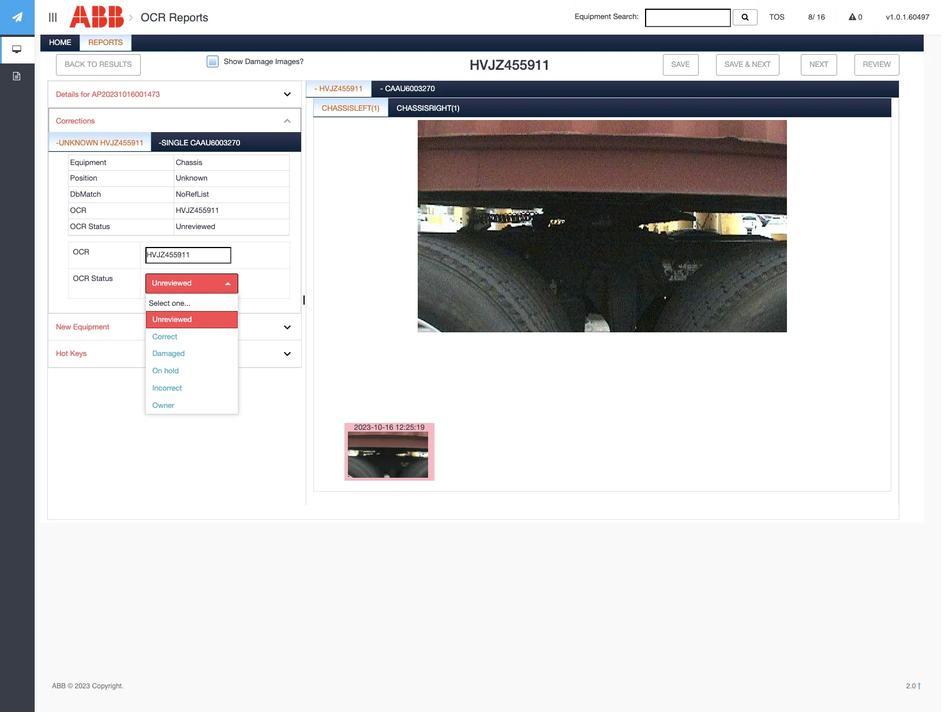 Task type: describe. For each thing, give the bounding box(es) containing it.
save for save
[[672, 60, 690, 69]]

0 button
[[838, 0, 875, 35]]

hot keys
[[56, 350, 87, 358]]

next inside button
[[753, 60, 771, 69]]

v1.0.1.60497 button
[[875, 0, 942, 35]]

results
[[99, 60, 132, 69]]

1 vertical spatial unknown
[[176, 174, 208, 183]]

search:
[[614, 12, 639, 21]]

-single caau6003270 link
[[152, 132, 247, 151]]

damaged option
[[146, 346, 238, 363]]

one...
[[172, 299, 191, 308]]

correct
[[152, 332, 177, 341]]

select
[[149, 299, 170, 308]]

0 vertical spatial ocr status
[[70, 222, 110, 231]]

unknown inside -unknown hvjz455911 link
[[59, 138, 98, 147]]

hvjz455911 tab list
[[39, 32, 924, 527]]

save & next
[[725, 60, 771, 69]]

to
[[87, 60, 97, 69]]

1 vertical spatial ocr status
[[73, 274, 113, 283]]

16 inside tab list
[[385, 423, 394, 432]]

1 vertical spatial status
[[91, 274, 113, 283]]

-unknown hvjz455911 link
[[49, 132, 151, 151]]

- for -unknown hvjz455911
[[56, 138, 59, 147]]

8/ 16
[[809, 13, 826, 21]]

chassisright(1)
[[397, 104, 460, 112]]

menu item inside menu
[[48, 108, 301, 314]]

2023
[[75, 683, 90, 691]]

v1.0.1.60497
[[887, 13, 930, 21]]

2.0
[[907, 683, 919, 691]]

menu inside the hvjz455911 tab list
[[48, 81, 302, 368]]

next button
[[802, 54, 838, 75]]

16 inside dropdown button
[[817, 13, 826, 21]]

2 vertical spatial equipment
[[73, 323, 110, 331]]

back to results
[[65, 60, 132, 69]]

details for ap20231016001473 link
[[48, 81, 301, 108]]

bars image
[[47, 13, 58, 22]]

next inside 'button'
[[810, 60, 829, 69]]

- caau6003270 link
[[372, 78, 443, 101]]

unreviewed option
[[146, 311, 238, 328]]

ocr reports
[[138, 11, 208, 24]]

single
[[162, 138, 188, 147]]

damaged
[[152, 350, 185, 358]]

- for - caau6003270
[[380, 84, 383, 93]]

details for ap20231016001473
[[56, 90, 160, 99]]

tab list containing chassisleft(1)
[[313, 97, 892, 525]]

unreviewed inside unreviewed list box
[[152, 279, 192, 288]]

ap20231016001473
[[92, 90, 160, 99]]

corrections
[[56, 117, 95, 125]]

unreviewed inside unreviewed option
[[152, 315, 192, 324]]

correct option
[[146, 328, 238, 346]]

back
[[65, 60, 85, 69]]

dbmatch
[[70, 190, 101, 199]]

unreviewed list box
[[145, 274, 239, 294]]

tab list containing -unknown hvjz455911
[[48, 132, 301, 314]]

12:25:19
[[396, 423, 425, 432]]

caau6003270 inside -single caau6003270 link
[[190, 138, 240, 147]]

new
[[56, 323, 71, 331]]

owner
[[152, 401, 174, 410]]

noreflist
[[176, 190, 209, 199]]

warning image
[[849, 13, 857, 21]]

- for - hvjz455911
[[315, 84, 318, 93]]

- hvjz455911 link
[[307, 78, 371, 101]]

2023-
[[354, 423, 374, 432]]



Task type: vqa. For each thing, say whether or not it's contained in the screenshot.


Task type: locate. For each thing, give the bounding box(es) containing it.
0 horizontal spatial 16
[[385, 423, 394, 432]]

1 horizontal spatial next
[[810, 60, 829, 69]]

16 right 8/
[[817, 13, 826, 21]]

ocr
[[141, 11, 166, 24], [70, 206, 86, 215], [70, 222, 86, 231], [73, 247, 89, 256], [73, 274, 89, 283]]

tos button
[[758, 0, 797, 35]]

tos
[[770, 13, 785, 21]]

equipment for equipment search:
[[575, 12, 612, 21]]

save
[[672, 60, 690, 69], [725, 60, 744, 69]]

incorrect
[[152, 384, 182, 393]]

0 horizontal spatial reports
[[89, 38, 123, 47]]

select one...
[[149, 299, 191, 308]]

menu item
[[48, 108, 301, 314]]

for
[[81, 90, 90, 99]]

list box containing unreviewed
[[146, 311, 238, 518]]

caau6003270 up chassisright(1)
[[385, 84, 435, 93]]

0 vertical spatial unreviewed
[[176, 222, 216, 231]]

1 horizontal spatial reports
[[169, 11, 208, 24]]

ocr status up new equipment
[[73, 274, 113, 283]]

tab list
[[306, 78, 900, 527], [313, 97, 892, 525], [48, 132, 301, 314]]

0 horizontal spatial next
[[753, 60, 771, 69]]

images?
[[275, 57, 304, 66]]

unreviewed up select one...
[[152, 279, 192, 288]]

&
[[746, 60, 750, 69]]

navigation
[[0, 0, 35, 90]]

home
[[49, 38, 71, 47]]

unreviewed down noreflist
[[176, 222, 216, 231]]

1 vertical spatial equipment
[[70, 158, 106, 167]]

0 horizontal spatial unknown
[[59, 138, 98, 147]]

on
[[152, 367, 162, 375]]

- caau6003270
[[380, 84, 435, 93]]

chassisleft(1)
[[322, 104, 380, 112]]

status
[[89, 222, 110, 231], [91, 274, 113, 283]]

0 horizontal spatial save
[[672, 60, 690, 69]]

status down the dbmatch
[[89, 222, 110, 231]]

status up new equipment
[[91, 274, 113, 283]]

equipment
[[575, 12, 612, 21], [70, 158, 106, 167], [73, 323, 110, 331]]

- for -single caau6003270
[[159, 138, 162, 147]]

0 vertical spatial equipment
[[575, 12, 612, 21]]

1 horizontal spatial caau6003270
[[385, 84, 435, 93]]

new equipment link
[[48, 314, 301, 341]]

0 vertical spatial 16
[[817, 13, 826, 21]]

1 next from the left
[[753, 60, 771, 69]]

save for save & next
[[725, 60, 744, 69]]

chassisright(1) link
[[389, 97, 468, 120]]

show
[[224, 57, 243, 66]]

1 vertical spatial unreviewed
[[152, 279, 192, 288]]

row group
[[68, 155, 289, 235]]

equipment left search:
[[575, 12, 612, 21]]

1 horizontal spatial save
[[725, 60, 744, 69]]

2023-10-16 12:25:19
[[354, 423, 425, 432]]

row group inside tab list
[[68, 155, 289, 235]]

review button
[[855, 54, 900, 75]]

-single caau6003270
[[159, 138, 240, 147]]

16 left "12:25:19"
[[385, 423, 394, 432]]

menu item containing corrections
[[48, 108, 301, 314]]

search image
[[742, 13, 749, 21]]

1 vertical spatial 16
[[385, 423, 394, 432]]

unreviewed inside row group
[[176, 222, 216, 231]]

©
[[68, 683, 73, 691]]

save & next button
[[716, 54, 780, 75]]

long arrow up image
[[919, 683, 922, 690]]

2 vertical spatial unreviewed
[[152, 315, 192, 324]]

reports link
[[80, 32, 131, 55]]

row group containing equipment
[[68, 155, 289, 235]]

unreviewed down select one...
[[152, 315, 192, 324]]

- hvjz455911
[[315, 84, 363, 93]]

hot keys link
[[48, 341, 301, 368]]

unreviewed
[[176, 222, 216, 231], [152, 279, 192, 288], [152, 315, 192, 324]]

save button
[[663, 54, 699, 75]]

next
[[753, 60, 771, 69], [810, 60, 829, 69]]

equipment search:
[[575, 12, 645, 21]]

0 vertical spatial reports
[[169, 11, 208, 24]]

caau6003270 up chassis
[[190, 138, 240, 147]]

1 horizontal spatial 16
[[817, 13, 826, 21]]

menu
[[48, 81, 302, 368]]

abb © 2023 copyright.
[[52, 683, 124, 691]]

0 vertical spatial status
[[89, 222, 110, 231]]

8/
[[809, 13, 815, 21]]

ocr status
[[70, 222, 110, 231], [73, 274, 113, 283]]

2 next from the left
[[810, 60, 829, 69]]

-
[[315, 84, 318, 93], [380, 84, 383, 93], [56, 138, 59, 147], [159, 138, 162, 147]]

1 vertical spatial caau6003270
[[190, 138, 240, 147]]

ocr status down the dbmatch
[[70, 222, 110, 231]]

8/ 16 button
[[797, 0, 837, 35]]

0
[[857, 13, 863, 21]]

position
[[70, 174, 97, 183]]

abb
[[52, 683, 66, 691]]

show damage images?
[[224, 57, 304, 66]]

review
[[864, 60, 892, 69]]

10-
[[374, 423, 385, 432]]

damage
[[245, 57, 273, 66]]

equipment inside tab list
[[70, 158, 106, 167]]

caau6003270 inside - caau6003270 link
[[385, 84, 435, 93]]

home link
[[41, 32, 79, 55]]

on hold option
[[146, 363, 238, 380]]

next right '&' at the right
[[753, 60, 771, 69]]

0 horizontal spatial caau6003270
[[190, 138, 240, 147]]

1 save from the left
[[672, 60, 690, 69]]

0 vertical spatial unknown
[[59, 138, 98, 147]]

equipment for equipment
[[70, 158, 106, 167]]

16
[[817, 13, 826, 21], [385, 423, 394, 432]]

2 save from the left
[[725, 60, 744, 69]]

tab list containing - hvjz455911
[[306, 78, 900, 527]]

hot
[[56, 350, 68, 358]]

None field
[[645, 9, 732, 27], [145, 247, 231, 264], [645, 9, 732, 27], [145, 247, 231, 264]]

keys
[[70, 350, 87, 358]]

on hold
[[152, 367, 179, 375]]

hvjz455911 inside -unknown hvjz455911 link
[[100, 138, 144, 147]]

new equipment
[[56, 323, 110, 331]]

1 horizontal spatial unknown
[[176, 174, 208, 183]]

chassisleft(1) link
[[314, 97, 388, 120]]

incorrect option
[[146, 380, 238, 397]]

hold
[[164, 367, 179, 375]]

list box
[[146, 311, 238, 518]]

reports
[[169, 11, 208, 24], [89, 38, 123, 47]]

unknown
[[59, 138, 98, 147], [176, 174, 208, 183]]

unknown up noreflist
[[176, 174, 208, 183]]

1 vertical spatial reports
[[89, 38, 123, 47]]

-unknown hvjz455911
[[56, 138, 144, 147]]

hvjz455911 inside the - hvjz455911 link
[[320, 84, 363, 93]]

equipment right new
[[73, 323, 110, 331]]

owner option
[[146, 397, 238, 414]]

copyright.
[[92, 683, 124, 691]]

unknown down corrections
[[59, 138, 98, 147]]

chassis
[[176, 158, 202, 167]]

reports inside the hvjz455911 tab list
[[89, 38, 123, 47]]

next down 8/ 16 dropdown button
[[810, 60, 829, 69]]

menu containing details for ap20231016001473
[[48, 81, 302, 368]]

hvjz455911
[[470, 57, 551, 73], [320, 84, 363, 93], [100, 138, 144, 147], [176, 206, 219, 215]]

corrections link
[[48, 108, 301, 135]]

equipment up position
[[70, 158, 106, 167]]

back to results button
[[56, 54, 141, 75]]

caau6003270
[[385, 84, 435, 93], [190, 138, 240, 147]]

details
[[56, 90, 79, 99]]

0 vertical spatial caau6003270
[[385, 84, 435, 93]]



